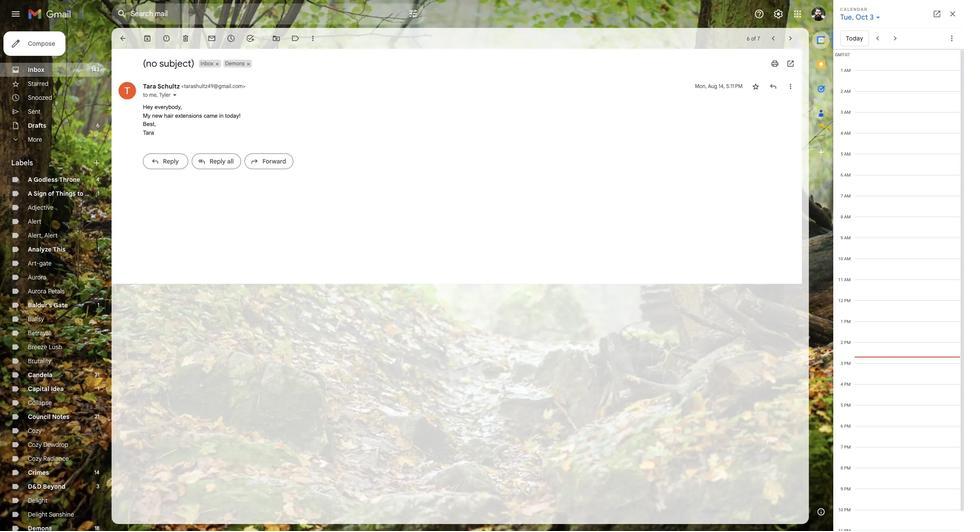 Task type: describe. For each thing, give the bounding box(es) containing it.
delete image
[[181, 34, 190, 43]]

(no
[[143, 58, 157, 69]]

breeze lush link
[[28, 343, 62, 351]]

collapse
[[28, 399, 52, 407]]

tara schultz cell
[[143, 82, 246, 90]]

capital idea
[[28, 385, 64, 393]]

1 for analyze this
[[98, 246, 99, 253]]

cozy for cozy radiance
[[28, 455, 42, 463]]

a godless throne link
[[28, 176, 80, 184]]

1 for baldur's gate
[[98, 302, 99, 308]]

cozy for cozy dewdrop
[[28, 441, 42, 449]]

Search mail text field
[[131, 10, 384, 18]]

a godless throne
[[28, 176, 80, 184]]

older image
[[787, 34, 796, 43]]

baldur's
[[28, 301, 52, 309]]

add to tasks image
[[246, 34, 255, 43]]

143
[[91, 66, 99, 73]]

everybody,
[[155, 104, 182, 110]]

adjective link
[[28, 204, 54, 212]]

21 for candela
[[95, 372, 99, 378]]

cozy dewdrop link
[[28, 441, 68, 449]]

5:11 pm
[[727, 83, 743, 89]]

candela
[[28, 371, 52, 379]]

reply for reply
[[163, 157, 179, 165]]

aug
[[709, 83, 718, 89]]

council
[[28, 413, 51, 421]]

extensions
[[175, 112, 202, 119]]

a for a godless throne
[[28, 176, 32, 184]]

alert,
[[28, 232, 43, 239]]

all
[[227, 157, 234, 165]]

forward
[[263, 157, 286, 165]]

gate
[[54, 301, 68, 309]]

art-gate
[[28, 260, 52, 267]]

inbox button
[[199, 60, 215, 68]]

4
[[96, 176, 99, 183]]

adjective
[[28, 204, 54, 212]]

labels navigation
[[0, 28, 112, 531]]

mon,
[[696, 83, 707, 89]]

reply all
[[210, 157, 234, 165]]

0 horizontal spatial alert
[[28, 218, 41, 226]]

back to inbox image
[[119, 34, 127, 43]]

side panel section
[[810, 28, 834, 524]]

brutality
[[28, 357, 51, 365]]

sent link
[[28, 108, 41, 116]]

gmail image
[[28, 5, 75, 23]]

delight sunshine
[[28, 511, 74, 519]]

aurora link
[[28, 273, 46, 281]]

cozy radiance link
[[28, 455, 69, 463]]

snoozed link
[[28, 94, 52, 102]]

6 for 6
[[96, 122, 99, 129]]

my
[[143, 112, 151, 119]]

analyze this
[[28, 246, 66, 253]]

hey
[[143, 104, 153, 110]]

capital
[[28, 385, 49, 393]]

aurora petals link
[[28, 287, 65, 295]]

compose
[[28, 40, 55, 48]]

inbox for inbox link
[[28, 66, 44, 74]]

collapse link
[[28, 399, 52, 407]]

betrayal
[[28, 329, 51, 337]]

Not starred checkbox
[[752, 82, 761, 91]]

report spam image
[[162, 34, 171, 43]]

21 for council notes
[[95, 414, 99, 420]]

aurora petals
[[28, 287, 65, 295]]

a sign of things to come link
[[28, 190, 102, 198]]

petals
[[48, 287, 65, 295]]

labels heading
[[11, 159, 92, 167]]

cozy radiance
[[28, 455, 69, 463]]

starred
[[28, 80, 49, 88]]

baldur's gate link
[[28, 301, 68, 309]]

labels
[[11, 159, 33, 167]]

in
[[219, 112, 224, 119]]

came
[[204, 112, 218, 119]]

alert, alert
[[28, 232, 58, 239]]

snoozed
[[28, 94, 52, 102]]

<
[[181, 83, 184, 89]]

beyond
[[43, 483, 65, 491]]

me
[[149, 92, 157, 98]]

art-
[[28, 260, 39, 267]]

14,
[[719, 83, 725, 89]]

baldur's gate
[[28, 301, 68, 309]]

delight for delight link
[[28, 497, 47, 505]]

tyler
[[159, 92, 171, 98]]

delight for delight sunshine
[[28, 511, 47, 519]]

demons button
[[224, 60, 246, 68]]

aurora for aurora petals
[[28, 287, 46, 295]]

1 vertical spatial alert
[[44, 232, 58, 239]]

move to image
[[272, 34, 281, 43]]



Task type: locate. For each thing, give the bounding box(es) containing it.
more button
[[0, 133, 105, 147]]

of inside the labels navigation
[[48, 190, 54, 198]]

show details image
[[172, 92, 178, 98]]

1 right "this" at the top left of page
[[98, 246, 99, 253]]

3 cozy from the top
[[28, 455, 42, 463]]

delight down d&d
[[28, 497, 47, 505]]

2 delight from the top
[[28, 511, 47, 519]]

hey everybody, my new hair extensions came in today! best, tara
[[143, 104, 241, 136]]

tab list
[[810, 28, 834, 500]]

cozy for cozy link on the bottom of the page
[[28, 427, 42, 435]]

crimes link
[[28, 469, 49, 477]]

tara schultz < tarashultz49@gmail.com >
[[143, 82, 246, 90]]

sent
[[28, 108, 41, 116]]

1 horizontal spatial 6
[[747, 35, 750, 42]]

aurora
[[28, 273, 46, 281], [28, 287, 46, 295]]

1 horizontal spatial of
[[752, 35, 757, 42]]

compose button
[[3, 31, 66, 56]]

of right the sign
[[48, 190, 54, 198]]

support image
[[755, 9, 765, 19]]

to left the come at the left of page
[[77, 190, 83, 198]]

throne
[[59, 176, 80, 184]]

1 aurora from the top
[[28, 273, 46, 281]]

1 vertical spatial delight
[[28, 511, 47, 519]]

0 vertical spatial alert
[[28, 218, 41, 226]]

2 1 from the top
[[98, 246, 99, 253]]

mon, aug 14, 5:11 pm cell
[[696, 82, 743, 91]]

schultz
[[158, 82, 180, 90]]

delight
[[28, 497, 47, 505], [28, 511, 47, 519]]

labels image
[[291, 34, 300, 43]]

to me , tyler
[[143, 92, 171, 98]]

0 vertical spatial aurora
[[28, 273, 46, 281]]

advanced search options image
[[405, 5, 422, 22]]

tara inside hey everybody, my new hair extensions came in today! best, tara
[[143, 129, 154, 136]]

tara up me
[[143, 82, 156, 90]]

1 delight from the top
[[28, 497, 47, 505]]

reply for reply all
[[210, 157, 226, 165]]

inbox inside the labels navigation
[[28, 66, 44, 74]]

None search field
[[112, 3, 426, 24]]

0 horizontal spatial 6
[[96, 122, 99, 129]]

1 horizontal spatial alert
[[44, 232, 58, 239]]

0 vertical spatial delight
[[28, 497, 47, 505]]

things
[[56, 190, 76, 198]]

4 1 from the top
[[98, 386, 99, 392]]

reply
[[163, 157, 179, 165], [210, 157, 226, 165]]

2 cozy from the top
[[28, 441, 42, 449]]

not starred image
[[752, 82, 761, 91]]

0 horizontal spatial reply
[[163, 157, 179, 165]]

0 vertical spatial 21
[[95, 372, 99, 378]]

7
[[758, 35, 761, 42]]

2 aurora from the top
[[28, 287, 46, 295]]

ballsy link
[[28, 315, 44, 323]]

d&d
[[28, 483, 41, 491]]

0 horizontal spatial of
[[48, 190, 54, 198]]

2 reply from the left
[[210, 157, 226, 165]]

a left the sign
[[28, 190, 32, 198]]

newer image
[[769, 34, 778, 43]]

1 horizontal spatial reply
[[210, 157, 226, 165]]

radiance
[[43, 455, 69, 463]]

1 a from the top
[[28, 176, 32, 184]]

council notes
[[28, 413, 70, 421]]

aurora for aurora link
[[28, 273, 46, 281]]

0 vertical spatial tara
[[143, 82, 156, 90]]

0 horizontal spatial to
[[77, 190, 83, 198]]

1 reply from the left
[[163, 157, 179, 165]]

notes
[[52, 413, 70, 421]]

cozy up crimes
[[28, 455, 42, 463]]

demons
[[225, 60, 245, 67]]

2 vertical spatial cozy
[[28, 455, 42, 463]]

settings image
[[774, 9, 784, 19]]

delight link
[[28, 497, 47, 505]]

1 vertical spatial aurora
[[28, 287, 46, 295]]

1 vertical spatial tara
[[143, 129, 154, 136]]

drafts
[[28, 122, 46, 130]]

aurora down 'art-gate' on the left
[[28, 273, 46, 281]]

to left me
[[143, 92, 148, 98]]

alert up alert,
[[28, 218, 41, 226]]

3 1 from the top
[[98, 302, 99, 308]]

cozy down cozy link on the bottom of the page
[[28, 441, 42, 449]]

archive image
[[143, 34, 152, 43]]

breeze lush
[[28, 343, 62, 351]]

1 vertical spatial a
[[28, 190, 32, 198]]

0 vertical spatial a
[[28, 176, 32, 184]]

alert link
[[28, 218, 41, 226]]

1 for a sign of things to come
[[98, 190, 99, 197]]

3
[[97, 483, 99, 490]]

main menu image
[[10, 9, 21, 19]]

to inside the labels navigation
[[77, 190, 83, 198]]

cozy
[[28, 427, 42, 435], [28, 441, 42, 449], [28, 455, 42, 463]]

best,
[[143, 121, 156, 127]]

6 inside the labels navigation
[[96, 122, 99, 129]]

reply all link
[[192, 154, 241, 169]]

cozy link
[[28, 427, 42, 435]]

forward link
[[245, 154, 294, 169]]

d&d beyond link
[[28, 483, 65, 491]]

delight down delight link
[[28, 511, 47, 519]]

of left 7
[[752, 35, 757, 42]]

inbox up 'tarashultz49@gmail.com'
[[201, 60, 214, 67]]

reply link
[[143, 154, 188, 169]]

today!
[[225, 112, 241, 119]]

2 a from the top
[[28, 190, 32, 198]]

inbox inside button
[[201, 60, 214, 67]]

0 vertical spatial of
[[752, 35, 757, 42]]

sign
[[34, 190, 47, 198]]

hair
[[164, 112, 174, 119]]

betrayal link
[[28, 329, 51, 337]]

a for a sign of things to come
[[28, 190, 32, 198]]

capital idea link
[[28, 385, 64, 393]]

1 vertical spatial to
[[77, 190, 83, 198]]

alert up analyze this link
[[44, 232, 58, 239]]

crimes
[[28, 469, 49, 477]]

snooze image
[[227, 34, 236, 43]]

1 down 4
[[98, 190, 99, 197]]

art-gate link
[[28, 260, 52, 267]]

candela link
[[28, 371, 52, 379]]

1
[[98, 190, 99, 197], [98, 246, 99, 253], [98, 302, 99, 308], [98, 386, 99, 392]]

,
[[157, 92, 158, 98]]

alert, alert link
[[28, 232, 58, 239]]

1 tara from the top
[[143, 82, 156, 90]]

alert
[[28, 218, 41, 226], [44, 232, 58, 239]]

council notes link
[[28, 413, 70, 421]]

aurora down aurora link
[[28, 287, 46, 295]]

inbox
[[201, 60, 214, 67], [28, 66, 44, 74]]

1 right idea
[[98, 386, 99, 392]]

delight sunshine link
[[28, 511, 74, 519]]

1 1 from the top
[[98, 190, 99, 197]]

starred link
[[28, 80, 49, 88]]

1 horizontal spatial inbox
[[201, 60, 214, 67]]

godless
[[34, 176, 58, 184]]

more image
[[309, 34, 318, 43]]

0 vertical spatial cozy
[[28, 427, 42, 435]]

drafts link
[[28, 122, 46, 130]]

1 vertical spatial cozy
[[28, 441, 42, 449]]

search mail image
[[114, 6, 130, 22]]

d&d beyond
[[28, 483, 65, 491]]

6 for 6 of 7
[[747, 35, 750, 42]]

sunshine
[[49, 511, 74, 519]]

tara
[[143, 82, 156, 90], [143, 129, 154, 136]]

gate
[[39, 260, 52, 267]]

a left godless
[[28, 176, 32, 184]]

1 vertical spatial of
[[48, 190, 54, 198]]

tarashultz49@gmail.com
[[184, 83, 243, 89]]

0 vertical spatial 6
[[747, 35, 750, 42]]

inbox up "starred"
[[28, 66, 44, 74]]

2 tara from the top
[[143, 129, 154, 136]]

mark as unread image
[[208, 34, 216, 43]]

breeze
[[28, 343, 47, 351]]

1 horizontal spatial to
[[143, 92, 148, 98]]

1 cozy from the top
[[28, 427, 42, 435]]

lush
[[49, 343, 62, 351]]

1 vertical spatial 6
[[96, 122, 99, 129]]

6 of 7
[[747, 35, 761, 42]]

0 vertical spatial to
[[143, 92, 148, 98]]

a
[[28, 176, 32, 184], [28, 190, 32, 198]]

>
[[243, 83, 246, 89]]

1 right gate
[[98, 302, 99, 308]]

1 21 from the top
[[95, 372, 99, 378]]

tara down best,
[[143, 129, 154, 136]]

brutality link
[[28, 357, 51, 365]]

mon, aug 14, 5:11 pm
[[696, 83, 743, 89]]

1 for capital idea
[[98, 386, 99, 392]]

0 horizontal spatial inbox
[[28, 66, 44, 74]]

cozy down council
[[28, 427, 42, 435]]

analyze this link
[[28, 246, 66, 253]]

this
[[53, 246, 66, 253]]

more
[[28, 136, 42, 144]]

dewdrop
[[43, 441, 68, 449]]

come
[[85, 190, 102, 198]]

2 21 from the top
[[95, 414, 99, 420]]

1 vertical spatial 21
[[95, 414, 99, 420]]

inbox for inbox button
[[201, 60, 214, 67]]

subject)
[[159, 58, 195, 69]]



Task type: vqa. For each thing, say whether or not it's contained in the screenshot.
Delight Rainbow
no



